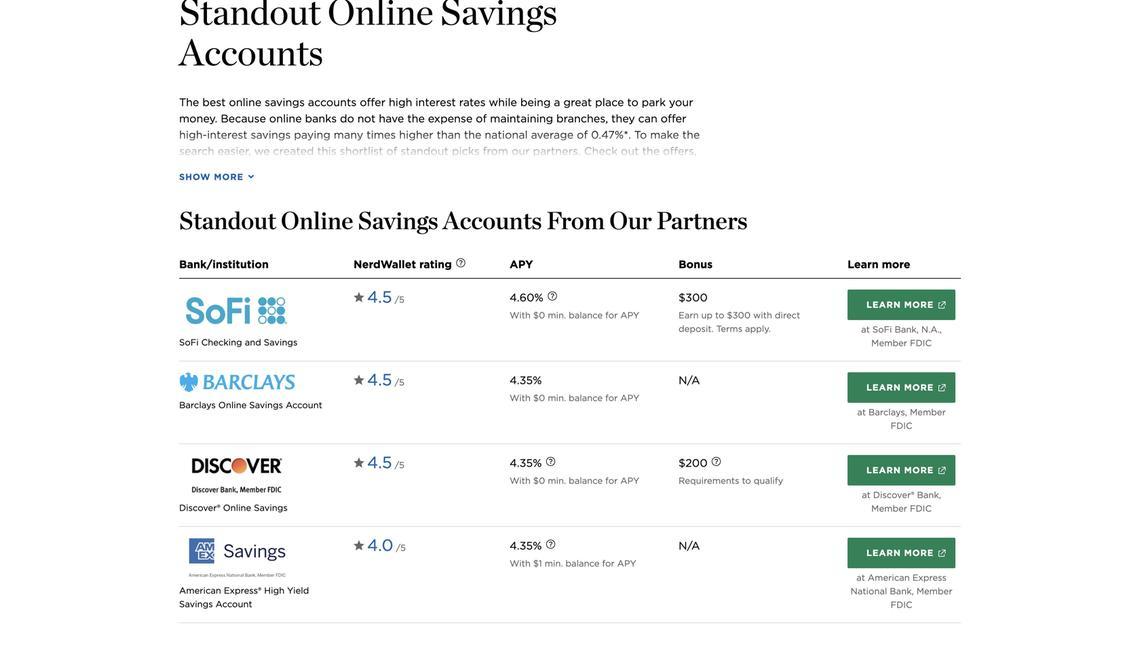 Task type: locate. For each thing, give the bounding box(es) containing it.
/5 for account
[[395, 377, 405, 388]]

$0 for 4.35%
[[533, 476, 545, 486]]

american inside american express® high yield savings account
[[179, 586, 221, 596]]

member inside at discover® bank, member fdic
[[872, 504, 908, 514]]

0 horizontal spatial american
[[179, 586, 221, 596]]

qualify
[[754, 476, 783, 486]]

2 standout from the top
[[179, 206, 276, 235]]

2 with $0 min. balance for apy from the top
[[510, 476, 640, 486]]

discover® inside at discover® bank, member fdic
[[873, 490, 915, 501]]

savings inside standout online savings accounts
[[440, 0, 558, 34]]

times
[[367, 128, 396, 142]]

more for american
[[904, 548, 934, 559]]

0 horizontal spatial discover®
[[179, 503, 220, 514]]

0 vertical spatial discover®
[[873, 490, 915, 501]]

0 vertical spatial with $0 min. balance for apy
[[510, 310, 640, 321]]

n/a for 4.0
[[679, 540, 700, 553]]

3 4.5 from the top
[[367, 453, 392, 473]]

0 vertical spatial more information about apy image
[[536, 448, 566, 478]]

0 vertical spatial of
[[476, 112, 487, 125]]

online
[[328, 0, 434, 34], [281, 206, 353, 235], [218, 400, 247, 411], [223, 503, 251, 514]]

at sofi bank, n.a., member fdic
[[862, 324, 942, 349]]

higher
[[399, 128, 434, 142]]

learn more link up express
[[848, 538, 956, 569]]

fdic inside at sofi bank, n.a., member fdic
[[910, 338, 932, 349]]

savings
[[265, 96, 305, 109], [251, 128, 291, 142]]

to right up
[[715, 310, 725, 321]]

learn more link up barclays,
[[848, 373, 956, 403]]

how are nerdwallet's ratings determined? image
[[446, 249, 476, 279]]

1 vertical spatial of
[[577, 128, 588, 142]]

1 vertical spatial rated 4.5 out of 5 element
[[367, 367, 405, 397]]

1 vertical spatial american
[[179, 586, 221, 596]]

learn
[[848, 258, 879, 271], [867, 300, 901, 310], [867, 383, 901, 393], [867, 465, 901, 476], [867, 548, 901, 559]]

american
[[868, 573, 910, 583], [179, 586, 221, 596]]

0 vertical spatial $0
[[533, 310, 545, 321]]

to
[[627, 96, 639, 109], [715, 310, 725, 321], [742, 476, 751, 486]]

0 horizontal spatial accounts
[[179, 30, 324, 74]]

national
[[485, 128, 528, 142]]

4.5
[[367, 287, 392, 307], [367, 370, 392, 390], [367, 453, 392, 473]]

up
[[702, 310, 713, 321]]

2 4.5 from the top
[[367, 370, 392, 390]]

2 vertical spatial 4.35%
[[510, 540, 542, 553]]

1 horizontal spatial online
[[269, 112, 302, 125]]

$300 up earn at the right of the page
[[679, 291, 708, 304]]

4.5 for 4.35%
[[367, 453, 392, 473]]

more
[[882, 258, 911, 271], [904, 300, 934, 310], [904, 383, 934, 393], [904, 465, 934, 476], [904, 548, 934, 559]]

$0 inside 4.35% with $0 min. balance for apy
[[533, 393, 545, 404]]

at inside at sofi bank, n.a., member fdic
[[862, 324, 870, 335]]

of
[[476, 112, 487, 125], [577, 128, 588, 142]]

0 vertical spatial online
[[229, 96, 262, 109]]

savings for standout online savings accounts from our partners
[[358, 206, 438, 235]]

n/a
[[679, 374, 700, 387], [679, 540, 700, 553]]

for for at american express national bank, member fdic
[[602, 559, 615, 569]]

member inside at sofi bank, n.a., member fdic
[[872, 338, 908, 349]]

$0 for 4.60%
[[533, 310, 545, 321]]

to up they
[[627, 96, 639, 109]]

0 vertical spatial american
[[868, 573, 910, 583]]

accounts
[[179, 30, 324, 74], [443, 206, 542, 235]]

member inside 'at american express national bank, member fdic'
[[917, 587, 953, 597]]

at
[[862, 324, 870, 335], [858, 407, 866, 418], [862, 490, 871, 501], [857, 573, 865, 583]]

2 more information about apy image from the top
[[536, 531, 566, 561]]

the
[[407, 112, 425, 125], [464, 128, 482, 142]]

4 learn more link from the top
[[848, 538, 956, 569]]

0 vertical spatial bank,
[[895, 324, 919, 335]]

0 vertical spatial 4.35%
[[510, 374, 542, 387]]

1 4.5 /5 from the top
[[367, 287, 405, 307]]

savings down because
[[251, 128, 291, 142]]

american up "national"
[[868, 573, 910, 583]]

branches,
[[557, 112, 608, 125]]

0 vertical spatial the
[[407, 112, 425, 125]]

learn for barclays,
[[867, 383, 901, 393]]

2 n/a from the top
[[679, 540, 700, 553]]

learn more link for sofi
[[848, 290, 956, 320]]

online inside standout online savings accounts
[[328, 0, 434, 34]]

1 standout from the top
[[179, 0, 321, 34]]

more for barclays,
[[904, 383, 934, 393]]

1 vertical spatial $0
[[533, 393, 545, 404]]

1 vertical spatial online
[[269, 112, 302, 125]]

with for american express® high yield savings account
[[510, 559, 531, 569]]

more information about apy image
[[536, 448, 566, 478], [536, 531, 566, 561]]

at inside 'at american express national bank, member fdic'
[[857, 573, 865, 583]]

at inside at discover® bank, member fdic
[[862, 490, 871, 501]]

rated 4.5 out of 5 element
[[367, 284, 405, 314], [367, 367, 405, 397], [367, 450, 405, 480]]

1 horizontal spatial american
[[868, 573, 910, 583]]

0 horizontal spatial the
[[407, 112, 425, 125]]

accounts for standout online savings accounts from our partners
[[443, 206, 542, 235]]

have
[[379, 112, 404, 125]]

than
[[437, 128, 461, 142]]

with for sofi checking and savings
[[510, 310, 531, 321]]

with $0 min. balance for apy
[[510, 310, 640, 321], [510, 476, 640, 486]]

rates
[[459, 96, 486, 109]]

national
[[851, 587, 887, 597]]

/5 for yield
[[396, 543, 406, 554]]

0 vertical spatial 4.5 /5
[[367, 287, 405, 307]]

balance for at discover® bank, member fdic
[[569, 476, 603, 486]]

1 $0 from the top
[[533, 310, 545, 321]]

standout
[[179, 0, 321, 34], [179, 206, 276, 235]]

1 vertical spatial accounts
[[443, 206, 542, 235]]

0 vertical spatial rated 4.5 out of 5 element
[[367, 284, 405, 314]]

1 learn more link from the top
[[848, 290, 956, 320]]

1 horizontal spatial interest
[[416, 96, 456, 109]]

1 vertical spatial more information about apy image
[[536, 531, 566, 561]]

2 vertical spatial 4.5 /5
[[367, 453, 405, 473]]

more for discover®
[[904, 465, 934, 476]]

1 horizontal spatial of
[[577, 128, 588, 142]]

0 vertical spatial account
[[286, 400, 322, 411]]

interest
[[416, 96, 456, 109], [207, 128, 248, 142]]

1 vertical spatial account
[[216, 599, 252, 610]]

show more button
[[179, 170, 961, 184]]

min. inside 4.35% with $0 min. balance for apy
[[548, 393, 566, 404]]

4.5 for 4.60%
[[367, 287, 392, 307]]

4.35% with $0 min. balance for apy
[[510, 374, 640, 404]]

express®
[[224, 586, 262, 596]]

1 with from the top
[[510, 310, 531, 321]]

rated 4.5 out of 5 element for 4.35%
[[367, 450, 405, 480]]

1 horizontal spatial the
[[464, 128, 482, 142]]

member
[[872, 338, 908, 349], [910, 407, 946, 418], [872, 504, 908, 514], [917, 587, 953, 597]]

for inside 4.35% with $0 min. balance for apy
[[606, 393, 618, 404]]

savings up paying on the left of page
[[265, 96, 305, 109]]

interest down because
[[207, 128, 248, 142]]

1 vertical spatial savings
[[251, 128, 291, 142]]

at inside at barclays, member fdic
[[858, 407, 866, 418]]

0 vertical spatial $300
[[679, 291, 708, 304]]

learn more link up at sofi bank, n.a., member fdic
[[848, 290, 956, 320]]

3 learn more link from the top
[[848, 455, 956, 486]]

4 with from the top
[[510, 559, 531, 569]]

apy for at sofi bank, n.a., member fdic
[[621, 310, 640, 321]]

1 vertical spatial sofi
[[179, 337, 199, 348]]

1 with $0 min. balance for apy from the top
[[510, 310, 640, 321]]

1 horizontal spatial to
[[715, 310, 725, 321]]

0 vertical spatial standout
[[179, 0, 321, 34]]

1 n/a from the top
[[679, 374, 700, 387]]

$0
[[533, 310, 545, 321], [533, 393, 545, 404], [533, 476, 545, 486]]

2 with from the top
[[510, 393, 531, 404]]

0 vertical spatial interest
[[416, 96, 456, 109]]

offer up not
[[360, 96, 386, 109]]

the right than
[[464, 128, 482, 142]]

3 4.35% from the top
[[510, 540, 542, 553]]

2 vertical spatial 4.5
[[367, 453, 392, 473]]

1 vertical spatial to
[[715, 310, 725, 321]]

sofi
[[873, 324, 892, 335], [179, 337, 199, 348]]

online
[[229, 96, 262, 109], [269, 112, 302, 125]]

/5 inside 4.0 /5
[[396, 543, 406, 554]]

maintaining
[[490, 112, 553, 125]]

of down branches,
[[577, 128, 588, 142]]

1 vertical spatial $300
[[727, 310, 751, 321]]

account inside american express® high yield savings account
[[216, 599, 252, 610]]

balance
[[569, 310, 603, 321], [569, 393, 603, 404], [569, 476, 603, 486], [566, 559, 600, 569]]

1 horizontal spatial accounts
[[443, 206, 542, 235]]

3 with from the top
[[510, 476, 531, 486]]

1 vertical spatial interest
[[207, 128, 248, 142]]

bank, inside at sofi bank, n.a., member fdic
[[895, 324, 919, 335]]

1 vertical spatial with $0 min. balance for apy
[[510, 476, 640, 486]]

1 more information about apy image from the top
[[536, 448, 566, 478]]

min. for sofi checking and savings
[[548, 310, 566, 321]]

standout for standout online savings accounts
[[179, 0, 321, 34]]

accounts
[[308, 96, 357, 109]]

interest up expense
[[416, 96, 456, 109]]

2 vertical spatial bank,
[[890, 587, 914, 597]]

1 horizontal spatial offer
[[661, 112, 687, 125]]

the up higher
[[407, 112, 425, 125]]

2 vertical spatial $0
[[533, 476, 545, 486]]

for for at discover® bank, member fdic
[[606, 476, 618, 486]]

0 vertical spatial accounts
[[179, 30, 324, 74]]

0 horizontal spatial account
[[216, 599, 252, 610]]

accounts inside standout online savings accounts
[[179, 30, 324, 74]]

4.5 /5
[[367, 287, 405, 307], [367, 370, 405, 390], [367, 453, 405, 473]]

2 horizontal spatial to
[[742, 476, 751, 486]]

requirements
[[679, 476, 740, 486]]

they
[[612, 112, 635, 125]]

min. for american express® high yield savings account
[[545, 559, 563, 569]]

2 vertical spatial to
[[742, 476, 751, 486]]

barclays,
[[869, 407, 908, 418]]

1 vertical spatial 4.35%
[[510, 457, 542, 470]]

rated 4.5 out of 5 element for 4.60%
[[367, 284, 405, 314]]

show
[[179, 172, 211, 182]]

0 horizontal spatial online
[[229, 96, 262, 109]]

bank, inside at discover® bank, member fdic
[[917, 490, 941, 501]]

barclays online savings account image
[[179, 373, 295, 393]]

with
[[510, 310, 531, 321], [510, 393, 531, 404], [510, 476, 531, 486], [510, 559, 531, 569]]

online up because
[[229, 96, 262, 109]]

balance for at sofi bank, n.a., member fdic
[[569, 310, 603, 321]]

1 vertical spatial bank,
[[917, 490, 941, 501]]

sofi left the n.a.,
[[873, 324, 892, 335]]

0 horizontal spatial sofi
[[179, 337, 199, 348]]

1 vertical spatial n/a
[[679, 540, 700, 553]]

offer
[[360, 96, 386, 109], [661, 112, 687, 125]]

accounts up the how are nerdwallet's ratings determined? icon
[[443, 206, 542, 235]]

discover®
[[873, 490, 915, 501], [179, 503, 220, 514]]

balance for at american express national bank, member fdic
[[566, 559, 600, 569]]

learn for american
[[867, 548, 901, 559]]

1 vertical spatial offer
[[661, 112, 687, 125]]

more information about apy image for 4.0
[[536, 531, 566, 561]]

expense
[[428, 112, 473, 125]]

learn more link up at discover® bank, member fdic
[[848, 455, 956, 486]]

3 $0 from the top
[[533, 476, 545, 486]]

0 vertical spatial to
[[627, 96, 639, 109]]

fdic
[[910, 338, 932, 349], [891, 421, 913, 431], [910, 504, 932, 514], [891, 600, 913, 611]]

2 learn more link from the top
[[848, 373, 956, 403]]

0 vertical spatial offer
[[360, 96, 386, 109]]

3 4.5 /5 from the top
[[367, 453, 405, 473]]

1 vertical spatial 4.5 /5
[[367, 370, 405, 390]]

sofi left 'checking'
[[179, 337, 199, 348]]

barclays online savings account
[[179, 400, 322, 411]]

with $0 min. balance for apy for 4.35%
[[510, 476, 640, 486]]

1 4.5 from the top
[[367, 287, 392, 307]]

high-
[[179, 128, 207, 142]]

more information about apy image
[[537, 283, 567, 313]]

for
[[606, 310, 618, 321], [606, 393, 618, 404], [606, 476, 618, 486], [602, 559, 615, 569]]

accounts up 'best'
[[179, 30, 324, 74]]

of down rates
[[476, 112, 487, 125]]

3 rated 4.5 out of 5 element from the top
[[367, 450, 405, 480]]

average
[[531, 128, 574, 142]]

$300 earn up to $300 with direct deposit. terms apply.
[[679, 291, 800, 334]]

savings
[[440, 0, 558, 34], [358, 206, 438, 235], [264, 337, 298, 348], [249, 400, 283, 411], [254, 503, 288, 514], [179, 599, 213, 610]]

while
[[489, 96, 517, 109]]

account
[[286, 400, 322, 411], [216, 599, 252, 610]]

min.
[[548, 310, 566, 321], [548, 393, 566, 404], [548, 476, 566, 486], [545, 559, 563, 569]]

standout for standout online savings accounts from our partners
[[179, 206, 276, 235]]

bank, inside 'at american express national bank, member fdic'
[[890, 587, 914, 597]]

1 rated 4.5 out of 5 element from the top
[[367, 284, 405, 314]]

1 horizontal spatial discover®
[[873, 490, 915, 501]]

standout inside standout online savings accounts
[[179, 0, 321, 34]]

0 vertical spatial 4.5
[[367, 287, 392, 307]]

learn more
[[848, 258, 911, 271], [867, 300, 934, 310], [867, 383, 934, 393], [867, 465, 934, 476], [867, 548, 934, 559]]

terms
[[717, 324, 743, 334]]

more information about bonus image
[[702, 448, 732, 478]]

sofi checking and savings image
[[179, 290, 295, 331]]

0 vertical spatial sofi
[[873, 324, 892, 335]]

1 vertical spatial 4.5
[[367, 370, 392, 390]]

bank,
[[895, 324, 919, 335], [917, 490, 941, 501], [890, 587, 914, 597]]

0 vertical spatial n/a
[[679, 374, 700, 387]]

2 vertical spatial rated 4.5 out of 5 element
[[367, 450, 405, 480]]

online for standout online savings accounts
[[328, 0, 434, 34]]

2 rated 4.5 out of 5 element from the top
[[367, 367, 405, 397]]

2 4.35% from the top
[[510, 457, 542, 470]]

1 vertical spatial standout
[[179, 206, 276, 235]]

1 vertical spatial the
[[464, 128, 482, 142]]

high
[[389, 96, 412, 109]]

1 4.35% from the top
[[510, 374, 542, 387]]

american left express®
[[179, 586, 221, 596]]

2 $0 from the top
[[533, 393, 545, 404]]

apy for at discover® bank, member fdic
[[621, 476, 640, 486]]

our
[[610, 206, 652, 235]]

online up paying on the left of page
[[269, 112, 302, 125]]

offer down your
[[661, 112, 687, 125]]

to left "qualify" at the right
[[742, 476, 751, 486]]

0 horizontal spatial to
[[627, 96, 639, 109]]

$300 up terms
[[727, 310, 751, 321]]

learn for sofi
[[867, 300, 901, 310]]

1 horizontal spatial sofi
[[873, 324, 892, 335]]

apy
[[510, 258, 533, 271], [621, 310, 640, 321], [621, 393, 640, 404], [621, 476, 640, 486], [617, 559, 637, 569]]

4.35%
[[510, 374, 542, 387], [510, 457, 542, 470], [510, 540, 542, 553]]

4.5 /5 for 4.35%
[[367, 453, 405, 473]]



Task type: vqa. For each thing, say whether or not it's contained in the screenshot.
Learn more link
yes



Task type: describe. For each thing, give the bounding box(es) containing it.
great
[[564, 96, 592, 109]]

to inside $300 earn up to $300 with direct deposit. terms apply.
[[715, 310, 725, 321]]

barclays
[[179, 400, 216, 411]]

for for at sofi bank, n.a., member fdic
[[606, 310, 618, 321]]

high
[[264, 586, 285, 596]]

/5 for savings
[[395, 295, 405, 305]]

fdic inside at discover® bank, member fdic
[[910, 504, 932, 514]]

checking
[[201, 337, 242, 348]]

4.5 /5 for 4.60%
[[367, 287, 405, 307]]

savings for discover® online savings
[[254, 503, 288, 514]]

money.
[[179, 112, 218, 125]]

partners
[[657, 206, 748, 235]]

online for discover® online savings
[[223, 503, 251, 514]]

min. for discover® online savings
[[548, 476, 566, 486]]

bank/institution
[[179, 258, 269, 271]]

0 horizontal spatial offer
[[360, 96, 386, 109]]

from
[[547, 206, 605, 235]]

more information about apy image for 4.5
[[536, 448, 566, 478]]

to inside the best online savings accounts offer high interest rates while being a great place to park your money. because online banks do not have the expense of maintaining branches, they can offer high-interest savings paying many times higher than the national average of
[[627, 96, 639, 109]]

online for standout online savings accounts from our partners
[[281, 206, 353, 235]]

savings for standout online savings accounts
[[440, 0, 558, 34]]

at american express national bank, member fdic
[[851, 573, 953, 611]]

apy inside 4.35% with $0 min. balance for apy
[[621, 393, 640, 404]]

do
[[340, 112, 354, 125]]

0 horizontal spatial interest
[[207, 128, 248, 142]]

accounts for standout online savings accounts
[[179, 30, 324, 74]]

4.35% for 4.5
[[510, 457, 542, 470]]

yield
[[287, 586, 309, 596]]

more for sofi
[[904, 300, 934, 310]]

nerdwallet rating
[[354, 258, 452, 271]]

because
[[221, 112, 266, 125]]

bank, for $300
[[895, 324, 919, 335]]

a
[[554, 96, 560, 109]]

and
[[245, 337, 261, 348]]

the
[[179, 96, 199, 109]]

requirements to qualify
[[679, 476, 783, 486]]

learn more for discover®
[[867, 465, 934, 476]]

learn more for american
[[867, 548, 934, 559]]

at discover® bank, member fdic
[[862, 490, 941, 514]]

american inside 'at american express national bank, member fdic'
[[868, 573, 910, 583]]

with
[[754, 310, 772, 321]]

not
[[358, 112, 376, 125]]

earn
[[679, 310, 699, 321]]

at barclays, member fdic
[[858, 407, 946, 431]]

learn more for barclays,
[[867, 383, 934, 393]]

nerdwallet
[[354, 258, 416, 271]]

american express® high yield savings account image
[[179, 538, 295, 579]]

being
[[520, 96, 551, 109]]

1 vertical spatial discover®
[[179, 503, 220, 514]]

best
[[202, 96, 226, 109]]

discover® online savings
[[179, 503, 288, 514]]

at for at barclays, member fdic
[[858, 407, 866, 418]]

place
[[595, 96, 624, 109]]

deposit.
[[679, 324, 714, 334]]

american express® high yield savings account
[[179, 586, 309, 610]]

4.0 /5
[[367, 536, 406, 556]]

n.a.,
[[922, 324, 942, 335]]

learn more for sofi
[[867, 300, 934, 310]]

discover® online savings image
[[179, 455, 295, 496]]

show more
[[179, 172, 244, 182]]

1 horizontal spatial account
[[286, 400, 322, 411]]

fdic inside 'at american express national bank, member fdic'
[[891, 600, 913, 611]]

savings inside american express® high yield savings account
[[179, 599, 213, 610]]

many
[[334, 128, 363, 142]]

at for at sofi bank, n.a., member fdic
[[862, 324, 870, 335]]

park
[[642, 96, 666, 109]]

learn more link for barclays,
[[848, 373, 956, 403]]

$200
[[679, 457, 708, 470]]

n/a for 4.5
[[679, 374, 700, 387]]

with for discover® online savings
[[510, 476, 531, 486]]

standout online savings accounts
[[179, 0, 558, 74]]

with $1 min. balance for apy
[[510, 559, 637, 569]]

the best online savings accounts offer high interest rates while being a great place to park your money. because online banks do not have the expense of maintaining branches, they can offer high-interest savings paying many times higher than the national average of
[[179, 96, 697, 142]]

paying
[[294, 128, 331, 142]]

4.35% for 4.0
[[510, 540, 542, 553]]

4.60%
[[510, 291, 544, 304]]

online for barclays online savings account
[[218, 400, 247, 411]]

sofi checking and savings
[[179, 337, 298, 348]]

$1
[[533, 559, 542, 569]]

4.0
[[367, 536, 393, 556]]

can
[[638, 112, 658, 125]]

0 vertical spatial savings
[[265, 96, 305, 109]]

balance inside 4.35% with $0 min. balance for apy
[[569, 393, 603, 404]]

1 horizontal spatial $300
[[727, 310, 751, 321]]

at for at american express national bank, member fdic
[[857, 573, 865, 583]]

2 4.5 /5 from the top
[[367, 370, 405, 390]]

0 horizontal spatial $300
[[679, 291, 708, 304]]

member inside at barclays, member fdic
[[910, 407, 946, 418]]

0 horizontal spatial of
[[476, 112, 487, 125]]

rated 4.0 out of 5 element
[[367, 533, 406, 563]]

more
[[214, 172, 244, 182]]

4.35% inside 4.35% with $0 min. balance for apy
[[510, 374, 542, 387]]

learn more link for discover®
[[848, 455, 956, 486]]

fdic inside at barclays, member fdic
[[891, 421, 913, 431]]

rating
[[420, 258, 452, 271]]

apply.
[[745, 324, 771, 334]]

direct
[[775, 310, 800, 321]]

learn more link for american
[[848, 538, 956, 569]]

express
[[913, 573, 947, 583]]

learn for discover®
[[867, 465, 901, 476]]

with inside 4.35% with $0 min. balance for apy
[[510, 393, 531, 404]]

banks
[[305, 112, 337, 125]]

at for at discover® bank, member fdic
[[862, 490, 871, 501]]

bonus
[[679, 258, 713, 271]]

your
[[669, 96, 693, 109]]

bank, for $200
[[917, 490, 941, 501]]

apy for at american express national bank, member fdic
[[617, 559, 637, 569]]

sofi inside at sofi bank, n.a., member fdic
[[873, 324, 892, 335]]

with $0 min. balance for apy for 4.60%
[[510, 310, 640, 321]]

savings for barclays online savings account
[[249, 400, 283, 411]]

standout online savings accounts from our partners
[[179, 206, 748, 235]]



